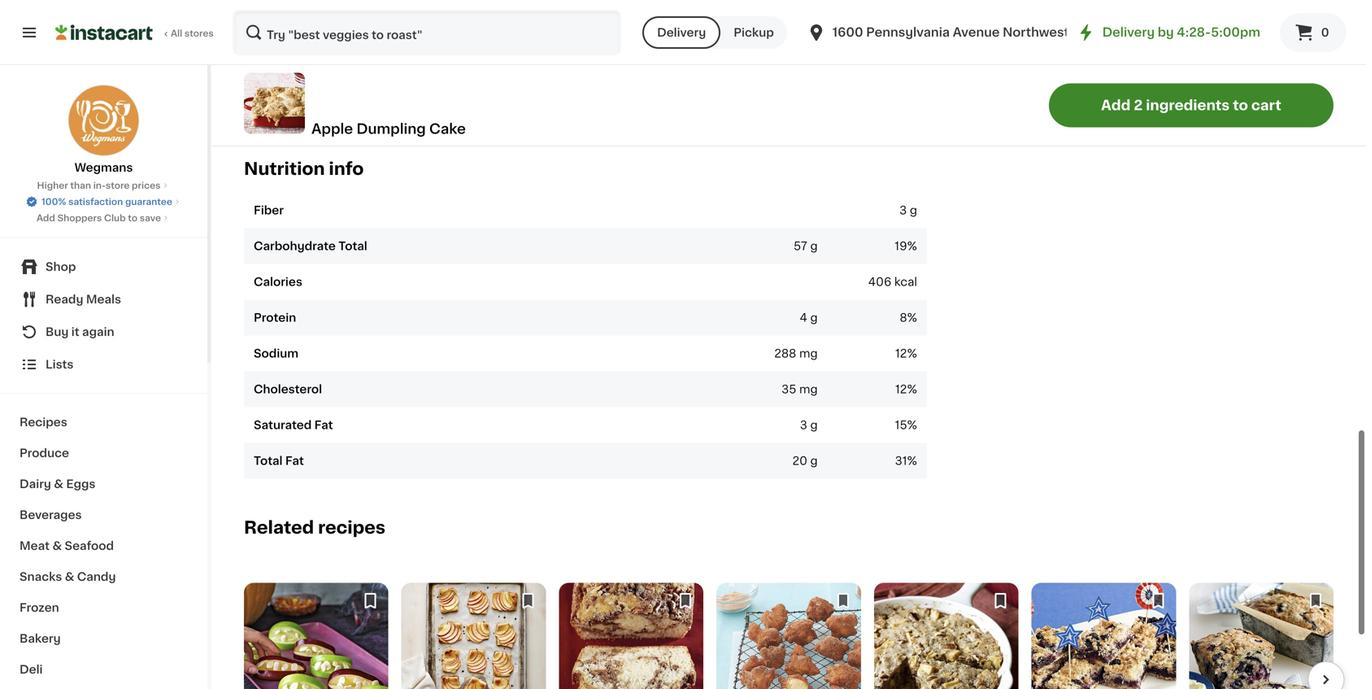 Task type: locate. For each thing, give the bounding box(es) containing it.
1 vertical spatial 12
[[896, 379, 908, 390]]

related recipes
[[244, 514, 386, 531]]

nutrition info
[[244, 155, 364, 172]]

3 % from the top
[[908, 343, 918, 354]]

1 recipe card group from the left
[[244, 578, 389, 689]]

to inside bake in preheated oven for 50-55 minutes, or until topping is puffed and golden brown. cool to warm before serving.
[[901, 58, 913, 69]]

0 horizontal spatial 3 g
[[800, 415, 818, 426]]

20
[[793, 450, 808, 462]]

1 horizontal spatial 3 g
[[900, 200, 918, 211]]

lists
[[46, 359, 74, 370]]

1 horizontal spatial add
[[1102, 98, 1131, 112]]

apples down salt.
[[341, 113, 379, 124]]

apples
[[319, 80, 358, 92], [341, 113, 379, 124]]

0 vertical spatial 12 %
[[896, 343, 918, 354]]

% for 4 g
[[908, 307, 918, 319]]

% for 288 mg
[[908, 343, 918, 354]]

a for medium
[[458, 80, 465, 92]]

2 % from the top
[[908, 307, 918, 319]]

8
[[900, 307, 908, 319]]

0 vertical spatial apples
[[319, 80, 358, 92]]

oil;
[[475, 97, 492, 108]]

100% satisfaction guarantee button
[[25, 192, 182, 208]]

2 mg from the top
[[800, 379, 818, 390]]

% up 31 %
[[908, 415, 918, 426]]

1 vertical spatial mg
[[800, 379, 818, 390]]

delivery for delivery
[[657, 27, 706, 38]]

0 vertical spatial 12
[[896, 343, 908, 354]]

buy it again link
[[10, 316, 198, 348]]

dairy & eggs
[[20, 478, 96, 490]]

add
[[1102, 98, 1131, 112], [37, 214, 55, 222]]

add inside add 2 ingredients to cart button
[[1102, 98, 1131, 112]]

snacks & candy link
[[10, 561, 198, 592]]

Search field
[[234, 11, 620, 54]]

carbohydrate total
[[254, 236, 367, 247]]

1 vertical spatial add
[[37, 214, 55, 222]]

2 oven from the left
[[936, 41, 964, 53]]

2 vertical spatial &
[[65, 571, 74, 582]]

cake
[[429, 122, 466, 136]]

0 vertical spatial add
[[1102, 98, 1131, 112]]

apple
[[312, 122, 353, 136]]

g right the '57'
[[811, 236, 818, 247]]

0 horizontal spatial total
[[254, 450, 283, 462]]

1 horizontal spatial a
[[502, 41, 509, 53]]

0 vertical spatial total
[[339, 236, 367, 247]]

delivery inside button
[[657, 27, 706, 38]]

35
[[782, 379, 797, 390]]

1 vertical spatial apples
[[341, 113, 379, 124]]

3 up 20 g
[[800, 415, 808, 426]]

delivery
[[1103, 26, 1155, 38], [657, 27, 706, 38]]

baking up stir
[[374, 80, 412, 92]]

6 % from the top
[[908, 450, 918, 462]]

1 horizontal spatial dish.
[[611, 41, 638, 53]]

buy it again
[[46, 326, 114, 338]]

% up kcal
[[908, 236, 918, 247]]

0 horizontal spatial in
[[361, 80, 371, 92]]

1 vertical spatial a
[[458, 80, 465, 92]]

meat & seafood link
[[10, 530, 198, 561]]

delivery up the topping on the top of the page
[[1103, 26, 1155, 38]]

2 horizontal spatial baking
[[695, 80, 733, 92]]

g for 31 %
[[811, 450, 818, 462]]

baking right 'inch'
[[570, 41, 608, 53]]

bakery
[[20, 633, 61, 644]]

a
[[502, 41, 509, 53], [458, 80, 465, 92]]

meat
[[20, 540, 50, 552]]

club
[[104, 214, 126, 222]]

flour,
[[626, 80, 655, 92]]

wegmans logo image
[[68, 85, 140, 156]]

2
[[253, 85, 261, 97], [1134, 98, 1143, 112]]

1 vertical spatial &
[[52, 540, 62, 552]]

% down 8 %
[[908, 343, 918, 354]]

in right bake
[[861, 41, 871, 53]]

oven right the preheat on the top of page
[[332, 41, 360, 53]]

3 for saturated fat
[[800, 415, 808, 426]]

1 12 % from the top
[[896, 343, 918, 354]]

beverages link
[[10, 499, 198, 530]]

1 % from the top
[[908, 236, 918, 247]]

fat for saturated fat
[[315, 415, 333, 426]]

0 horizontal spatial delivery
[[657, 27, 706, 38]]

recipes link
[[10, 407, 198, 438]]

0 vertical spatial a
[[502, 41, 509, 53]]

bowl,
[[517, 80, 548, 92]]

2 vertical spatial in
[[407, 97, 417, 108]]

12 % up 15 %
[[896, 379, 918, 390]]

1 vertical spatial 3 g
[[800, 415, 818, 426]]

total down saturated
[[254, 450, 283, 462]]

higher than in-store prices
[[37, 181, 161, 190]]

together
[[574, 80, 623, 92]]

% up 15 %
[[908, 379, 918, 390]]

and down 5:00pm
[[1219, 41, 1240, 53]]

0
[[1322, 27, 1330, 38]]

fat down the saturated fat
[[285, 450, 304, 462]]

3 g up 19 % at top
[[900, 200, 918, 211]]

1 vertical spatial 2
[[1134, 98, 1143, 112]]

until
[[1091, 41, 1115, 53]]

a for 9x13-
[[502, 41, 509, 53]]

sprinkle
[[529, 113, 575, 124]]

fat
[[315, 415, 333, 426], [285, 450, 304, 462]]

dish. up flour, at top left
[[611, 41, 638, 53]]

mg right 35
[[800, 379, 818, 390]]

a inside place apples in baking dish. in a medium bowl, mix together flour, sugar, baking powder, and salt. stir in eggs and oil; dollop on apples, leaving some spaces. (batter will cover apples completely when baked.) sprinkle with cinnamon.
[[458, 80, 465, 92]]

1 vertical spatial dish.
[[415, 80, 442, 92]]

50-
[[985, 41, 1006, 53]]

7 recipe card group from the left
[[1190, 578, 1334, 689]]

add inside add shoppers club to save link
[[37, 214, 55, 222]]

ready meals link
[[10, 283, 198, 316]]

5 % from the top
[[908, 415, 918, 426]]

seafood
[[65, 540, 114, 552]]

fat for total fat
[[285, 450, 304, 462]]

to down preheated
[[901, 58, 913, 69]]

shoppers
[[57, 214, 102, 222]]

northwest
[[1003, 26, 1070, 38]]

0 vertical spatial mg
[[800, 343, 818, 354]]

to
[[363, 41, 375, 53], [901, 58, 913, 69], [1233, 98, 1249, 112], [128, 214, 138, 222]]

& for meat
[[52, 540, 62, 552]]

0 vertical spatial 3
[[900, 200, 907, 211]]

12 % for 288 mg
[[896, 343, 918, 354]]

to inside button
[[1233, 98, 1249, 112]]

salt.
[[358, 97, 382, 108]]

2 horizontal spatial in
[[861, 41, 871, 53]]

in up completely
[[407, 97, 417, 108]]

a right in
[[458, 80, 465, 92]]

1 vertical spatial in
[[361, 80, 371, 92]]

eggs
[[66, 478, 96, 490]]

& left eggs
[[54, 478, 63, 490]]

delivery button
[[643, 16, 721, 49]]

in
[[861, 41, 871, 53], [361, 80, 371, 92], [407, 97, 417, 108]]

and inside bake in preheated oven for 50-55 minutes, or until topping is puffed and golden brown. cool to warm before serving.
[[1219, 41, 1240, 53]]

% down kcal
[[908, 307, 918, 319]]

higher
[[37, 181, 68, 190]]

apples up powder,
[[319, 80, 358, 92]]

puffed
[[1178, 41, 1216, 53]]

g right 20
[[811, 450, 818, 462]]

1 horizontal spatial in
[[407, 97, 417, 108]]

4 % from the top
[[908, 379, 918, 390]]

protein
[[254, 307, 296, 319]]

total fat
[[254, 450, 304, 462]]

mg right the 288
[[800, 343, 818, 354]]

0 vertical spatial &
[[54, 478, 63, 490]]

saturated
[[254, 415, 312, 426]]

0 horizontal spatial add
[[37, 214, 55, 222]]

add down until
[[1102, 98, 1131, 112]]

& left candy
[[65, 571, 74, 582]]

oven down 1600 pennsylvania avenue northwest
[[936, 41, 964, 53]]

12 % down 8 %
[[896, 343, 918, 354]]

kcal
[[895, 271, 918, 283]]

&
[[54, 478, 63, 490], [52, 540, 62, 552], [65, 571, 74, 582]]

12 down the 8
[[896, 343, 908, 354]]

0 horizontal spatial oven
[[332, 41, 360, 53]]

instacart logo image
[[55, 23, 153, 42]]

3 g up 20 g
[[800, 415, 818, 426]]

completely
[[382, 113, 447, 124]]

fat right saturated
[[315, 415, 333, 426]]

0 horizontal spatial dish.
[[415, 80, 442, 92]]

2 inside button
[[1134, 98, 1143, 112]]

mg for 288 mg
[[800, 343, 818, 354]]

satisfaction
[[68, 197, 123, 206]]

service type group
[[643, 16, 787, 49]]

0 horizontal spatial baking
[[374, 80, 412, 92]]

1 12 from the top
[[896, 343, 908, 354]]

1 mg from the top
[[800, 343, 818, 354]]

minutes,
[[1024, 41, 1073, 53]]

406 kcal
[[869, 271, 918, 283]]

6 recipe card group from the left
[[1032, 578, 1177, 689]]

1 oven from the left
[[332, 41, 360, 53]]

stores
[[185, 29, 214, 38]]

0 vertical spatial 2
[[253, 85, 261, 97]]

1 horizontal spatial fat
[[315, 415, 333, 426]]

to left cart
[[1233, 98, 1249, 112]]

0 vertical spatial 3 g
[[900, 200, 918, 211]]

recipe card group
[[244, 578, 389, 689], [402, 578, 546, 689], [559, 578, 704, 689], [717, 578, 861, 689], [874, 578, 1019, 689], [1032, 578, 1177, 689], [1190, 578, 1334, 689]]

9x13-
[[512, 41, 543, 53]]

g right 4
[[811, 307, 818, 319]]

1 vertical spatial 3
[[800, 415, 808, 426]]

higher than in-store prices link
[[37, 179, 170, 192]]

and left salt.
[[333, 97, 355, 108]]

oven inside bake in preheated oven for 50-55 minutes, or until topping is puffed and golden brown. cool to warm before serving.
[[936, 41, 964, 53]]

recipes
[[318, 514, 386, 531]]

store
[[106, 181, 130, 190]]

12 up the 15
[[896, 379, 908, 390]]

a left 9x13-
[[502, 41, 509, 53]]

2 recipe card group from the left
[[402, 578, 546, 689]]

35 mg
[[782, 379, 818, 390]]

1 horizontal spatial total
[[339, 236, 367, 247]]

produce link
[[10, 438, 198, 469]]

info
[[329, 155, 364, 172]]

1 vertical spatial 12 %
[[896, 379, 918, 390]]

mg
[[800, 343, 818, 354], [800, 379, 818, 390]]

2 12 % from the top
[[896, 379, 918, 390]]

2 left ingredients
[[1134, 98, 1143, 112]]

2 down 1
[[253, 85, 261, 97]]

in-
[[93, 181, 106, 190]]

g up 19 % at top
[[910, 200, 918, 211]]

3 up 19
[[900, 200, 907, 211]]

5 recipe card group from the left
[[874, 578, 1019, 689]]

4
[[800, 307, 808, 319]]

delivery up sugar,
[[657, 27, 706, 38]]

serving.
[[990, 58, 1035, 69]]

% down 15 %
[[908, 450, 918, 462]]

0 horizontal spatial a
[[458, 80, 465, 92]]

1 vertical spatial fat
[[285, 450, 304, 462]]

fiber
[[254, 200, 284, 211]]

1 horizontal spatial oven
[[936, 41, 964, 53]]

1 horizontal spatial 3
[[900, 200, 907, 211]]

& right meat
[[52, 540, 62, 552]]

3
[[900, 200, 907, 211], [800, 415, 808, 426]]

and
[[1219, 41, 1240, 53], [333, 97, 355, 108], [451, 97, 473, 108]]

eggs
[[420, 97, 448, 108]]

0 horizontal spatial 3
[[800, 415, 808, 426]]

0 vertical spatial dish.
[[611, 41, 638, 53]]

total right the carbohydrate
[[339, 236, 367, 247]]

g up 20 g
[[811, 415, 818, 426]]

3 g for saturated fat
[[800, 415, 818, 426]]

0 button
[[1280, 13, 1347, 52]]

0 horizontal spatial 2
[[253, 85, 261, 97]]

0 vertical spatial in
[[861, 41, 871, 53]]

2 12 from the top
[[896, 379, 908, 390]]

3 g
[[900, 200, 918, 211], [800, 415, 818, 426]]

1 horizontal spatial 2
[[1134, 98, 1143, 112]]

1 vertical spatial total
[[254, 450, 283, 462]]

57 g
[[794, 236, 818, 247]]

item carousel region
[[231, 572, 1347, 689]]

0 horizontal spatial fat
[[285, 450, 304, 462]]

dish. up eggs
[[415, 80, 442, 92]]

1 horizontal spatial delivery
[[1103, 26, 1155, 38]]

in up salt.
[[361, 80, 371, 92]]

and up when
[[451, 97, 473, 108]]

0 vertical spatial fat
[[315, 415, 333, 426]]

0 horizontal spatial and
[[333, 97, 355, 108]]

2 horizontal spatial and
[[1219, 41, 1240, 53]]

baking up spaces.
[[695, 80, 733, 92]]

g for 15 %
[[811, 415, 818, 426]]

to left save
[[128, 214, 138, 222]]

4 recipe card group from the left
[[717, 578, 861, 689]]

add down 100%
[[37, 214, 55, 222]]

None search field
[[233, 10, 622, 55]]

cool
[[871, 58, 898, 69]]



Task type: vqa. For each thing, say whether or not it's contained in the screenshot.
bottommost Many in stock
no



Task type: describe. For each thing, give the bounding box(es) containing it.
meat & seafood
[[20, 540, 114, 552]]

5:00pm
[[1211, 26, 1261, 38]]

8 %
[[900, 307, 918, 319]]

3 g for fiber
[[900, 200, 918, 211]]

all stores link
[[55, 10, 215, 55]]

% for 3 g
[[908, 415, 918, 426]]

candy
[[77, 571, 116, 582]]

dollop
[[495, 97, 530, 108]]

than
[[70, 181, 91, 190]]

it
[[71, 326, 79, 338]]

ready
[[46, 294, 83, 305]]

related
[[244, 514, 314, 531]]

when
[[450, 113, 481, 124]]

all stores
[[171, 29, 214, 38]]

15 %
[[895, 415, 918, 426]]

mg for 35 mg
[[800, 379, 818, 390]]

cinnamon.
[[605, 113, 665, 124]]

apples,
[[551, 97, 592, 108]]

12 % for 35 mg
[[896, 379, 918, 390]]

recipes
[[20, 417, 67, 428]]

3 recipe card group from the left
[[559, 578, 704, 689]]

g for 19 %
[[811, 236, 818, 247]]

snacks & candy
[[20, 571, 116, 582]]

all
[[171, 29, 182, 38]]

add 2 ingredients to cart
[[1102, 98, 1282, 112]]

dumpling
[[357, 122, 426, 136]]

& for dairy
[[54, 478, 63, 490]]

with
[[578, 113, 602, 124]]

spaces.
[[673, 97, 718, 108]]

100% satisfaction guarantee
[[42, 197, 172, 206]]

3 for fiber
[[900, 200, 907, 211]]

4 g
[[800, 307, 818, 319]]

cover
[[306, 113, 338, 124]]

ready meals
[[46, 294, 121, 305]]

406
[[869, 271, 892, 283]]

golden
[[1243, 41, 1283, 53]]

pickup button
[[721, 16, 787, 49]]

to left 350°f.
[[363, 41, 375, 53]]

delivery for delivery by 4:28-5:00pm
[[1103, 26, 1155, 38]]

sugar,
[[658, 80, 692, 92]]

1600 pennsylvania avenue northwest
[[833, 26, 1070, 38]]

place apples in baking dish. in a medium bowl, mix together flour, sugar, baking powder, and salt. stir in eggs and oil; dollop on apples, leaving some spaces. (batter will cover apples completely when baked.) sprinkle with cinnamon.
[[285, 80, 760, 124]]

1 horizontal spatial and
[[451, 97, 473, 108]]

% for 20 g
[[908, 450, 918, 462]]

100%
[[42, 197, 66, 206]]

ready meals button
[[10, 283, 198, 316]]

deli
[[20, 664, 43, 675]]

ingredients
[[1146, 98, 1230, 112]]

buy
[[46, 326, 69, 338]]

save
[[140, 214, 161, 222]]

add for add 2 ingredients to cart
[[1102, 98, 1131, 112]]

add shoppers club to save link
[[37, 212, 171, 225]]

12 for 35 mg
[[896, 379, 908, 390]]

preheated
[[874, 41, 933, 53]]

bake in preheated oven for 50-55 minutes, or until topping is puffed and golden brown. cool to warm before serving.
[[830, 41, 1283, 69]]

carbohydrate
[[254, 236, 336, 247]]

in inside bake in preheated oven for 50-55 minutes, or until topping is puffed and golden brown. cool to warm before serving.
[[861, 41, 871, 53]]

add for add shoppers club to save
[[37, 214, 55, 222]]

15
[[895, 415, 908, 426]]

some
[[638, 97, 670, 108]]

deli link
[[10, 654, 198, 685]]

& for snacks
[[65, 571, 74, 582]]

frozen link
[[10, 592, 198, 623]]

powder,
[[285, 97, 330, 108]]

by
[[1158, 26, 1174, 38]]

31
[[895, 450, 908, 462]]

lightly
[[418, 41, 457, 53]]

mix
[[550, 80, 571, 92]]

20 g
[[793, 450, 818, 462]]

dish. inside place apples in baking dish. in a medium bowl, mix together flour, sugar, baking powder, and salt. stir in eggs and oil; dollop on apples, leaving some spaces. (batter will cover apples completely when baked.) sprinkle with cinnamon.
[[415, 80, 442, 92]]

1 horizontal spatial baking
[[570, 41, 608, 53]]

% for 57 g
[[908, 236, 918, 247]]

preheat oven to 350°f. lightly grease a 9x13-inch baking dish.
[[285, 41, 638, 53]]

bake
[[830, 41, 858, 53]]

in
[[445, 80, 455, 92]]

55
[[1006, 41, 1021, 53]]

shop link
[[10, 251, 198, 283]]

sodium
[[254, 343, 299, 354]]

4:28-
[[1177, 26, 1211, 38]]

1600
[[833, 26, 864, 38]]

1
[[255, 46, 259, 58]]

snacks
[[20, 571, 62, 582]]

31 %
[[895, 450, 918, 462]]

nutrition
[[244, 155, 325, 172]]

% for 35 mg
[[908, 379, 918, 390]]

guarantee
[[125, 197, 172, 206]]

12 for 288 mg
[[896, 343, 908, 354]]

shop
[[46, 261, 76, 273]]

57
[[794, 236, 808, 247]]

again
[[82, 326, 114, 338]]

delivery by 4:28-5:00pm
[[1103, 26, 1261, 38]]

or
[[1076, 41, 1088, 53]]

avenue
[[953, 26, 1000, 38]]

beverages
[[20, 509, 82, 521]]

leaving
[[595, 97, 636, 108]]

bakery link
[[10, 623, 198, 654]]

add 2 ingredients to cart button
[[1049, 83, 1334, 127]]

g for 8 %
[[811, 307, 818, 319]]



